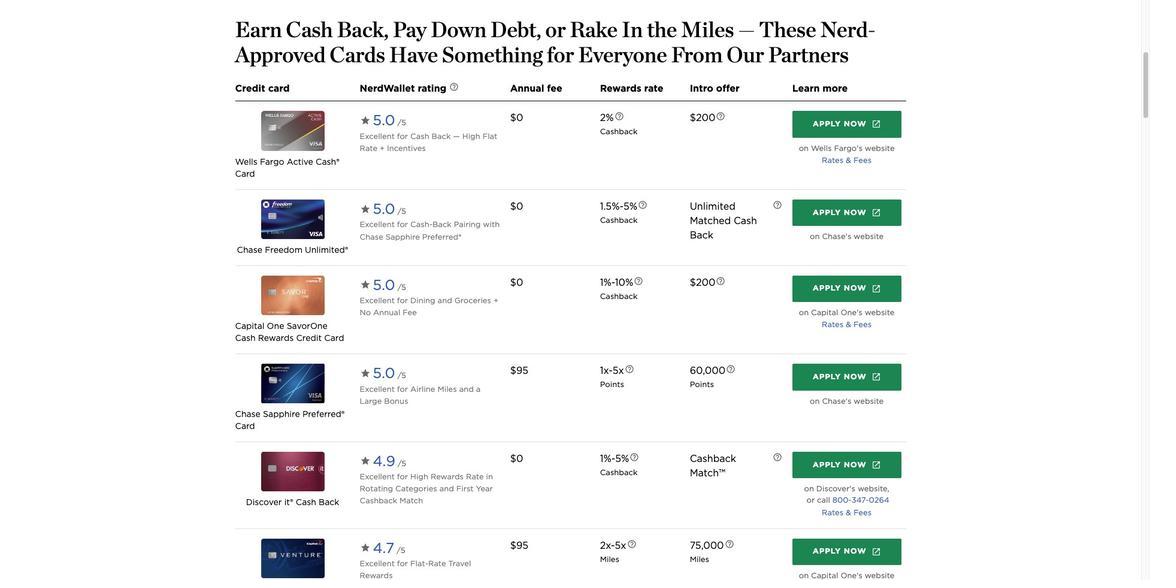 Task type: vqa. For each thing, say whether or not it's contained in the screenshot.
Travel "LINK"
no



Task type: locate. For each thing, give the bounding box(es) containing it.
/5 for 1.5%-5%
[[398, 207, 406, 216]]

1 cashback from the top
[[600, 127, 638, 136]]

0 vertical spatial +
[[380, 144, 385, 153]]

/5 inside 4.7 /5
[[397, 546, 405, 555]]

rates inside on discover's website, or call 800-347-0264 rates & fees
[[822, 508, 844, 517]]

0 vertical spatial credit
[[235, 83, 265, 94]]

/5 right 4.7
[[397, 546, 405, 555]]

0 vertical spatial intro offer details image
[[773, 200, 782, 210]]

reward rate details image
[[615, 112, 624, 121], [638, 200, 648, 210], [625, 365, 634, 374]]

0 horizontal spatial or
[[546, 16, 566, 43]]

5.0 up bonus
[[373, 365, 395, 382]]

1 1%- from the top
[[600, 277, 615, 288]]

1 miles from the left
[[600, 555, 620, 564]]

cashback down '1%-5%'
[[600, 468, 638, 477]]

1 vertical spatial +
[[494, 296, 499, 305]]

3 rates from the top
[[822, 508, 844, 517]]

rate
[[360, 144, 378, 153], [466, 472, 484, 481], [428, 559, 446, 568]]

2 one's from the top
[[841, 571, 863, 580]]

5.0 /5
[[373, 112, 406, 129], [373, 200, 406, 218], [373, 276, 406, 293], [373, 365, 406, 382]]

fees inside on discover's website, or call 800-347-0264 rates & fees
[[854, 508, 872, 517]]

capital for on capital one's website rates & fees
[[811, 308, 839, 317]]

6 apply now link from the top
[[793, 538, 902, 565]]

unlimited matched cash back
[[690, 201, 757, 241]]

wells inside on wells fargo's website rates & fees
[[811, 144, 832, 153]]

apply now link for 1%-5%
[[793, 452, 902, 478]]

2 vertical spatial capital
[[811, 571, 839, 580]]

3 now from the top
[[844, 284, 867, 293]]

4 5.0 /5 from the top
[[373, 365, 406, 382]]

rates inside on capital one's website rates & fees
[[822, 320, 844, 329]]

2 vertical spatial &
[[846, 508, 852, 517]]

0 horizontal spatial annual
[[373, 308, 400, 317]]

for
[[547, 42, 574, 68], [397, 132, 408, 141], [397, 220, 408, 229], [397, 296, 408, 305], [397, 384, 408, 393], [397, 472, 408, 481], [397, 559, 408, 568]]

1 vertical spatial credit
[[296, 333, 322, 343]]

1 vertical spatial on chase's website
[[810, 396, 884, 405]]

1 horizontal spatial miles
[[681, 16, 734, 43]]

/5 for 2%
[[398, 118, 406, 127]]

/5 inside 4.9 /5
[[398, 459, 406, 468]]

1 chase's from the top
[[822, 232, 852, 241]]

1 vertical spatial 5x
[[615, 540, 626, 551]]

2 miles from the left
[[690, 555, 709, 564]]

website for on capital one's website rates & fees
[[865, 308, 895, 317]]

sapphire down chase sapphire preferred® card image at the bottom
[[263, 409, 300, 419]]

cashback down the 2%
[[600, 127, 638, 136]]

0 vertical spatial rate
[[360, 144, 378, 153]]

0 horizontal spatial +
[[380, 144, 385, 153]]

rates & fees link for 10%
[[822, 320, 872, 329]]

rates for 2%
[[822, 156, 844, 165]]

excellent for 2x-5x
[[360, 559, 395, 568]]

sapphire inside chase sapphire preferred® card
[[263, 409, 300, 419]]

6 apply now from the top
[[813, 547, 867, 556]]

3 apply now link from the top
[[793, 275, 902, 302]]

/5 up bonus
[[398, 371, 406, 380]]

2 vertical spatial rates
[[822, 508, 844, 517]]

1 horizontal spatial rate
[[428, 559, 446, 568]]

high
[[462, 132, 480, 141], [410, 472, 428, 481]]

3 excellent for from the top
[[360, 296, 410, 305]]

cashback
[[600, 127, 638, 136], [600, 216, 638, 225], [600, 292, 638, 301], [600, 468, 638, 477]]

on chase's website
[[810, 232, 884, 241], [810, 396, 884, 405]]

rewards down 4.7
[[360, 571, 393, 580]]

excellent for for 1%-5%
[[360, 472, 410, 481]]

1 now from the top
[[844, 119, 867, 128]]

6 apply from the top
[[813, 547, 841, 556]]

or left call
[[807, 496, 815, 505]]

1 vertical spatial &
[[846, 320, 852, 329]]

capital one savorone cash rewards credit card image image
[[261, 275, 324, 315]]

now up fargo's
[[844, 119, 867, 128]]

0 horizontal spatial wells
[[235, 157, 257, 167]]

annual right "no"
[[373, 308, 400, 317]]

cash inside unlimited matched cash back
[[734, 215, 757, 227]]

1 horizontal spatial sapphire
[[386, 232, 420, 241]]

0 vertical spatial annual
[[510, 83, 544, 94]]

now down on capital one's website rates & fees
[[844, 372, 867, 381]]

5% for 4.9
[[616, 453, 629, 464]]

preferred® down chase sapphire preferred® card image at the bottom
[[303, 409, 345, 419]]

1 vertical spatial capital
[[235, 321, 265, 331]]

2 vertical spatial reward rate details image
[[627, 539, 637, 549]]

0 vertical spatial one's
[[841, 308, 863, 317]]

intro offer details image for unlimited matched cash back
[[773, 200, 782, 210]]

cash inside cash back — high flat rate + incentives
[[410, 132, 429, 141]]

5 apply now link from the top
[[793, 452, 902, 478]]

or left rake
[[546, 16, 566, 43]]

for for 1x-5x
[[397, 384, 408, 393]]

0 vertical spatial —
[[738, 16, 755, 43]]

0 vertical spatial preferred®
[[422, 232, 462, 241]]

& for 2%
[[846, 156, 852, 165]]

1 horizontal spatial wells
[[811, 144, 832, 153]]

intro offer details image for 75,000
[[725, 539, 734, 549]]

miles
[[681, 16, 734, 43], [438, 384, 457, 393]]

apply now up on capital one's website rates & fees
[[813, 284, 867, 293]]

5.0 for 1x-
[[373, 365, 395, 382]]

3 rates & fees link from the top
[[822, 508, 872, 517]]

4 now from the top
[[844, 372, 867, 381]]

everyone
[[578, 42, 667, 68]]

1 vertical spatial rate
[[466, 472, 484, 481]]

fees for 2%
[[854, 156, 872, 165]]

2 excellent for from the top
[[360, 220, 410, 229]]

reward rate details image for 4.7
[[627, 539, 637, 549]]

4.9
[[373, 452, 395, 470]]

apply now for 1x-5x
[[813, 372, 867, 381]]

0 horizontal spatial sapphire
[[263, 409, 300, 419]]

preferred® down the cash- at the left top
[[422, 232, 462, 241]]

and inside airline miles and a large bonus
[[459, 384, 474, 393]]

now for 1%-5%
[[844, 460, 867, 469]]

reward rate details image right 10%
[[634, 276, 644, 286]]

and inside high rewards rate in rotating categories and first year cashback match
[[440, 484, 454, 493]]

rewards inside flat-rate travel rewards
[[360, 571, 393, 580]]

1 horizontal spatial miles
[[690, 555, 709, 564]]

3 & from the top
[[846, 508, 852, 517]]

0 vertical spatial reward rate details image
[[634, 276, 644, 286]]

apply now link down on capital one's website rates & fees
[[793, 364, 902, 390]]

apply now up discover's
[[813, 460, 867, 469]]

apply now link for 1x-5x
[[793, 364, 902, 390]]

excellent for for 2%
[[360, 132, 410, 141]]

capital
[[811, 308, 839, 317], [235, 321, 265, 331], [811, 571, 839, 580]]

high left flat
[[462, 132, 480, 141]]

preferred®
[[422, 232, 462, 241], [303, 409, 345, 419]]

5.0
[[373, 112, 395, 129], [373, 200, 395, 218], [373, 276, 395, 293], [373, 365, 395, 382]]

reward rate details image right 1x-5x
[[625, 365, 634, 374]]

0 vertical spatial rates & fees link
[[822, 156, 872, 165]]

5 apply now from the top
[[813, 460, 867, 469]]

2 rates & fees link from the top
[[822, 320, 872, 329]]

1 $0 from the top
[[510, 112, 523, 124]]

credit left card
[[235, 83, 265, 94]]

apply now for 1.5%-5%
[[813, 208, 867, 217]]

now for 2%
[[844, 119, 867, 128]]

1 vertical spatial —
[[453, 132, 460, 141]]

3 excellent from the top
[[360, 296, 395, 305]]

1 apply now from the top
[[813, 119, 867, 128]]

fees inside on wells fargo's website rates & fees
[[854, 156, 872, 165]]

excellent for for 1x-5x
[[360, 384, 410, 393]]

2 vertical spatial chase
[[235, 409, 261, 419]]

intro offer details image for 5.0
[[716, 112, 726, 121]]

1 apply from the top
[[813, 119, 841, 128]]

in
[[622, 16, 643, 43]]

excellent up rotating
[[360, 472, 395, 481]]

2 5.0 from the top
[[373, 200, 395, 218]]

rate left in
[[466, 472, 484, 481]]

0 horizontal spatial reward rate details image
[[615, 112, 624, 121]]

airline
[[410, 384, 435, 393]]

partners
[[768, 42, 849, 68]]

/5 up incentives
[[398, 118, 406, 127]]

apply now link up on capital one's website
[[793, 538, 902, 565]]

cashback inside high rewards rate in rotating categories and first year cashback match
[[360, 496, 397, 505]]

excellent for for 1.5%-5%
[[360, 220, 410, 229]]

on discover's website, or call 800-347-0264 rates & fees
[[804, 484, 890, 517]]

0 vertical spatial 5%
[[624, 201, 638, 212]]

or
[[546, 16, 566, 43], [807, 496, 815, 505]]

excellent for
[[360, 132, 410, 141], [360, 220, 410, 229], [360, 296, 410, 305], [360, 384, 410, 393], [360, 472, 410, 481], [360, 559, 410, 568]]

chase's for 5x
[[822, 396, 852, 405]]

excellent for 1%-5%
[[360, 472, 395, 481]]

0 vertical spatial high
[[462, 132, 480, 141]]

0 vertical spatial intro offer details image
[[716, 112, 726, 121]]

1 vertical spatial 5%
[[616, 453, 629, 464]]

on inside on wells fargo's website rates & fees
[[799, 144, 809, 153]]

capital inside on capital one's website rates & fees
[[811, 308, 839, 317]]

discover
[[246, 497, 282, 507]]

5x for 5.0
[[613, 365, 624, 377]]

rate inside flat-rate travel rewards
[[428, 559, 446, 568]]

4 5.0 from the top
[[373, 365, 395, 382]]

0 vertical spatial 5x
[[613, 365, 624, 377]]

0 vertical spatial chase's
[[822, 232, 852, 241]]

0 vertical spatial reward rate details image
[[615, 112, 624, 121]]

0 vertical spatial chase
[[360, 232, 383, 241]]

fee
[[547, 83, 563, 94]]

rates inside on wells fargo's website rates & fees
[[822, 156, 844, 165]]

5.0 for 1.5%-
[[373, 200, 395, 218]]

0 vertical spatial or
[[546, 16, 566, 43]]

0 vertical spatial on chase's website
[[810, 232, 884, 241]]

0 horizontal spatial points
[[600, 380, 624, 389]]

now up on capital one's website
[[844, 547, 867, 556]]

0 vertical spatial capital
[[811, 308, 839, 317]]

miles right the airline
[[438, 384, 457, 393]]

on inside on capital one's website rates & fees
[[799, 308, 809, 317]]

back down rating
[[432, 132, 451, 141]]

nerdwallet
[[360, 83, 415, 94]]

reward rate details image for 5.0
[[634, 276, 644, 286]]

3 5.0 /5 from the top
[[373, 276, 406, 293]]

cashback down 1.5%-5%
[[600, 216, 638, 225]]

6 excellent for from the top
[[360, 559, 410, 568]]

2 & from the top
[[846, 320, 852, 329]]

3 5.0 from the top
[[373, 276, 395, 293]]

now up the website, on the right bottom of page
[[844, 460, 867, 469]]

0 horizontal spatial intro offer details image
[[716, 112, 726, 121]]

card
[[235, 169, 255, 179], [324, 333, 344, 343], [235, 421, 255, 431]]

annual left fee
[[510, 83, 544, 94]]

apply for 1%-10%
[[813, 284, 841, 293]]

on capital one's website
[[799, 571, 895, 580]]

on chase's website for 1.5%-5%
[[810, 232, 884, 241]]

60,000
[[690, 365, 726, 377]]

3 $0 from the top
[[510, 277, 523, 288]]

reward rate details image right 2x-5x
[[627, 539, 637, 549]]

apply now for 2x-5x
[[813, 547, 867, 556]]

$0 for 1.5%-5%
[[510, 201, 523, 212]]

on wells fargo's website rates & fees
[[799, 144, 895, 165]]

2%
[[600, 112, 614, 124]]

1 vertical spatial reward rate details image
[[638, 200, 648, 210]]

capital one savorone cash rewards credit card
[[235, 321, 344, 343]]

for for 1%-10%
[[397, 296, 408, 305]]

/5 up fee
[[398, 283, 406, 292]]

airline miles and a large bonus
[[360, 384, 481, 406]]

and right dining
[[438, 296, 452, 305]]

1 $200 from the top
[[690, 112, 716, 124]]

1 vertical spatial reward rate details image
[[630, 452, 640, 462]]

excellent down 4.7
[[360, 559, 395, 568]]

2 vertical spatial intro offer details image
[[773, 452, 782, 462]]

1 horizontal spatial +
[[494, 296, 499, 305]]

apply now link for 2%
[[793, 111, 902, 138]]

miles inside airline miles and a large bonus
[[438, 384, 457, 393]]

back
[[432, 132, 451, 141], [433, 220, 452, 229], [690, 230, 714, 241], [319, 497, 339, 507]]

1 vertical spatial 1%-
[[600, 453, 616, 464]]

1 fees from the top
[[854, 156, 872, 165]]

reward rate details image right '1%-5%'
[[630, 452, 640, 462]]

5.0 /5 up fee
[[373, 276, 406, 293]]

3 apply now from the top
[[813, 284, 867, 293]]

5.0 /5 for 1x-
[[373, 365, 406, 382]]

1 5.0 /5 from the top
[[373, 112, 406, 129]]

intro offer details image down unlimited matched cash back
[[716, 276, 726, 286]]

4 $0 from the top
[[510, 453, 523, 464]]

0 vertical spatial card
[[235, 169, 255, 179]]

5 excellent for from the top
[[360, 472, 410, 481]]

from
[[671, 42, 723, 68]]

back left pairing at the left top of page
[[433, 220, 452, 229]]

cashback down 1%-10%
[[600, 292, 638, 301]]

1 excellent from the top
[[360, 132, 395, 141]]

3 apply from the top
[[813, 284, 841, 293]]

one's inside on capital one's website rates & fees
[[841, 308, 863, 317]]

back inside cash-back pairing with chase sapphire preferred®
[[433, 220, 452, 229]]

excellent for 1.5%-5%
[[360, 220, 395, 229]]

reward rate details image
[[634, 276, 644, 286], [630, 452, 640, 462], [627, 539, 637, 549]]

4.9 /5
[[373, 452, 406, 470]]

6 now from the top
[[844, 547, 867, 556]]

1 vertical spatial rates & fees link
[[822, 320, 872, 329]]

2 horizontal spatial intro offer details image
[[773, 452, 782, 462]]

debt,
[[491, 16, 542, 43]]

4 excellent from the top
[[360, 384, 395, 393]]

— inside earn cash back, pay down debt, or rake in the miles — these nerd- approved cards have something for everyone from our partners
[[738, 16, 755, 43]]

2 vertical spatial rate
[[428, 559, 446, 568]]

something
[[442, 42, 543, 68]]

rate inside cash back — high flat rate + incentives
[[360, 144, 378, 153]]

& inside on wells fargo's website rates & fees
[[846, 156, 852, 165]]

0 horizontal spatial rate
[[360, 144, 378, 153]]

cash®
[[316, 157, 340, 167]]

1 vertical spatial wells
[[235, 157, 257, 167]]

excellent up 'large'
[[360, 384, 395, 393]]

0 horizontal spatial cashback
[[360, 496, 397, 505]]

capital inside capital one savorone cash rewards credit card
[[235, 321, 265, 331]]

2 $0 from the top
[[510, 201, 523, 212]]

reward rate details image right 1.5%-5%
[[638, 200, 648, 210]]

rate left incentives
[[360, 144, 378, 153]]

intro
[[690, 83, 714, 94]]

fees for 1%-10%
[[854, 320, 872, 329]]

rewards down one
[[258, 333, 294, 343]]

5.0 up cash-back pairing with chase sapphire preferred®
[[373, 200, 395, 218]]

2 1%- from the top
[[600, 453, 616, 464]]

0 horizontal spatial miles
[[438, 384, 457, 393]]

earn cash back, pay down debt, or rake in the miles — these nerd- approved cards have something for everyone from our partners
[[235, 16, 876, 68]]

2 vertical spatial intro offer details image
[[725, 539, 734, 549]]

on chase's website for 1x-5x
[[810, 396, 884, 405]]

5.0 /5 for 1%-
[[373, 276, 406, 293]]

0 vertical spatial sapphire
[[386, 232, 420, 241]]

2 $95 from the top
[[510, 540, 528, 551]]

for inside earn cash back, pay down debt, or rake in the miles — these nerd- approved cards have something for everyone from our partners
[[547, 42, 574, 68]]

apply now down on wells fargo's website rates & fees at the top right of page
[[813, 208, 867, 217]]

/5 for 1%-5%
[[398, 459, 406, 468]]

2 $200 from the top
[[690, 277, 716, 288]]

2 fees from the top
[[854, 320, 872, 329]]

rewards inside capital one savorone cash rewards credit card
[[258, 333, 294, 343]]

miles
[[600, 555, 620, 564], [690, 555, 709, 564]]

pairing
[[454, 220, 481, 229]]

cash inside earn cash back, pay down debt, or rake in the miles — these nerd- approved cards have something for everyone from our partners
[[286, 16, 333, 43]]

1 vertical spatial rates
[[822, 320, 844, 329]]

1 vertical spatial and
[[459, 384, 474, 393]]

on
[[799, 144, 809, 153], [810, 232, 820, 241], [799, 308, 809, 317], [810, 396, 820, 405], [804, 484, 814, 493], [799, 571, 809, 580]]

5 excellent from the top
[[360, 472, 395, 481]]

2 vertical spatial card
[[235, 421, 255, 431]]

dining and groceries + no annual fee
[[360, 296, 499, 317]]

5.0 down nerdwallet
[[373, 112, 395, 129]]

and left "first"
[[440, 484, 454, 493]]

apply for 1.5%-5%
[[813, 208, 841, 217]]

0 horizontal spatial —
[[453, 132, 460, 141]]

call
[[817, 496, 830, 505]]

/5 up cash-back pairing with chase sapphire preferred®
[[398, 207, 406, 216]]

/5 for 1%-10%
[[398, 283, 406, 292]]

1 apply now link from the top
[[793, 111, 902, 138]]

rate inside high rewards rate in rotating categories and first year cashback match
[[466, 472, 484, 481]]

and left a
[[459, 384, 474, 393]]

chase freedom unlimited® image image
[[261, 200, 324, 239]]

1 vertical spatial annual
[[373, 308, 400, 317]]

2 horizontal spatial rate
[[466, 472, 484, 481]]

excellent up "no"
[[360, 296, 395, 305]]

0 vertical spatial $200
[[690, 112, 716, 124]]

cash
[[286, 16, 333, 43], [410, 132, 429, 141], [734, 215, 757, 227], [235, 333, 256, 343], [296, 497, 316, 507]]

1 vertical spatial one's
[[841, 571, 863, 580]]

— left these
[[738, 16, 755, 43]]

0 vertical spatial and
[[438, 296, 452, 305]]

1 on chase's website from the top
[[810, 232, 884, 241]]

0 vertical spatial &
[[846, 156, 852, 165]]

card inside chase sapphire preferred® card
[[235, 421, 255, 431]]

& for 1%-10%
[[846, 320, 852, 329]]

miles down 75,000
[[690, 555, 709, 564]]

5.0 up dining and groceries + no annual fee
[[373, 276, 395, 293]]

rotating
[[360, 484, 393, 493]]

2 on chase's website from the top
[[810, 396, 884, 405]]

1 vertical spatial miles
[[438, 384, 457, 393]]

active
[[287, 157, 313, 167]]

2 cashback from the top
[[600, 216, 638, 225]]

cashback
[[690, 453, 736, 464], [360, 496, 397, 505]]

1 rates from the top
[[822, 156, 844, 165]]

1 vertical spatial sapphire
[[263, 409, 300, 419]]

travel
[[449, 559, 471, 568]]

now
[[844, 119, 867, 128], [844, 208, 867, 217], [844, 284, 867, 293], [844, 372, 867, 381], [844, 460, 867, 469], [844, 547, 867, 556]]

rates
[[822, 156, 844, 165], [822, 320, 844, 329], [822, 508, 844, 517]]

— left flat
[[453, 132, 460, 141]]

apply now link up discover's
[[793, 452, 902, 478]]

1 horizontal spatial intro offer details image
[[726, 365, 736, 374]]

points for 60,000
[[690, 380, 714, 389]]

5 now from the top
[[844, 460, 867, 469]]

+ left incentives
[[380, 144, 385, 153]]

one's for on capital one's website
[[841, 571, 863, 580]]

rate left travel
[[428, 559, 446, 568]]

1 horizontal spatial points
[[690, 380, 714, 389]]

sapphire down the cash- at the left top
[[386, 232, 420, 241]]

apply now link up on capital one's website rates & fees
[[793, 275, 902, 302]]

2 now from the top
[[844, 208, 867, 217]]

2 vertical spatial reward rate details image
[[625, 365, 634, 374]]

6 excellent from the top
[[360, 559, 395, 568]]

2 rates from the top
[[822, 320, 844, 329]]

credit down 'savorone'
[[296, 333, 322, 343]]

1 vertical spatial card
[[324, 333, 344, 343]]

/5 for 2x-5x
[[397, 546, 405, 555]]

1 horizontal spatial or
[[807, 496, 815, 505]]

& inside on capital one's website rates & fees
[[846, 320, 852, 329]]

the
[[647, 16, 677, 43]]

rewards inside high rewards rate in rotating categories and first year cashback match
[[431, 472, 464, 481]]

apply now up on capital one's website
[[813, 547, 867, 556]]

5 apply from the top
[[813, 460, 841, 469]]

excellent left the cash- at the left top
[[360, 220, 395, 229]]

match™
[[690, 467, 726, 479]]

fees
[[854, 156, 872, 165], [854, 320, 872, 329], [854, 508, 872, 517]]

1%-
[[600, 277, 615, 288], [600, 453, 616, 464]]

website inside on wells fargo's website rates & fees
[[865, 144, 895, 153]]

1 excellent for from the top
[[360, 132, 410, 141]]

+ right groceries
[[494, 296, 499, 305]]

2 excellent from the top
[[360, 220, 395, 229]]

2 apply now from the top
[[813, 208, 867, 217]]

&
[[846, 156, 852, 165], [846, 320, 852, 329], [846, 508, 852, 517]]

0 horizontal spatial credit
[[235, 83, 265, 94]]

savorone
[[287, 321, 328, 331]]

cashback match™
[[690, 453, 736, 479]]

1 vertical spatial $200
[[690, 277, 716, 288]]

high up categories in the left of the page
[[410, 472, 428, 481]]

0 vertical spatial fees
[[854, 156, 872, 165]]

5.0 /5 down nerdwallet
[[373, 112, 406, 129]]

now down on wells fargo's website rates & fees at the top right of page
[[844, 208, 867, 217]]

preferred® inside chase sapphire preferred® card
[[303, 409, 345, 419]]

5.0 /5 up bonus
[[373, 365, 406, 382]]

4 cashback from the top
[[600, 468, 638, 477]]

1 points from the left
[[600, 380, 624, 389]]

1 vertical spatial preferred®
[[303, 409, 345, 419]]

1 horizontal spatial credit
[[296, 333, 322, 343]]

miles right the the
[[681, 16, 734, 43]]

0 vertical spatial rates
[[822, 156, 844, 165]]

1 vertical spatial high
[[410, 472, 428, 481]]

5.0 /5 for 1.5%-
[[373, 200, 406, 218]]

5.0 /5 up cash-back pairing with chase sapphire preferred®
[[373, 200, 406, 218]]

2 apply now link from the top
[[793, 200, 902, 226]]

intro offer details image for 4.9
[[773, 452, 782, 462]]

excellent for 1x-5x
[[360, 384, 395, 393]]

2 points from the left
[[690, 380, 714, 389]]

4 apply now from the top
[[813, 372, 867, 381]]

1 & from the top
[[846, 156, 852, 165]]

2 5.0 /5 from the top
[[373, 200, 406, 218]]

apply now link up fargo's
[[793, 111, 902, 138]]

4 excellent for from the top
[[360, 384, 410, 393]]

unlimited®
[[305, 245, 348, 254]]

points down 1x-5x
[[600, 380, 624, 389]]

/5 right 4.9
[[398, 459, 406, 468]]

more
[[823, 83, 848, 94]]

3 cashback from the top
[[600, 292, 638, 301]]

credit inside capital one savorone cash rewards credit card
[[296, 333, 322, 343]]

1 vertical spatial intro offer details image
[[726, 365, 736, 374]]

fees inside on capital one's website rates & fees
[[854, 320, 872, 329]]

4 apply from the top
[[813, 372, 841, 381]]

apply now for 1%-5%
[[813, 460, 867, 469]]

1 vertical spatial intro offer details image
[[716, 276, 726, 286]]

website inside on capital one's website rates & fees
[[865, 308, 895, 317]]

on inside on discover's website, or call 800-347-0264 rates & fees
[[804, 484, 814, 493]]

1 $95 from the top
[[510, 365, 528, 377]]

miles down 2x-
[[600, 555, 620, 564]]

1%- for 4.9
[[600, 453, 616, 464]]

intro offer details image
[[716, 112, 726, 121], [726, 365, 736, 374], [773, 452, 782, 462]]

card inside wells fargo active cash® card
[[235, 169, 255, 179]]

intro offer details image right unlimited matched cash back
[[773, 200, 782, 210]]

wells left fargo
[[235, 157, 257, 167]]

wells left fargo's
[[811, 144, 832, 153]]

apply now for 2%
[[813, 119, 867, 128]]

now up on capital one's website rates & fees
[[844, 284, 867, 293]]

cashback down rotating
[[360, 496, 397, 505]]

5.0 for 1%-
[[373, 276, 395, 293]]

apply
[[813, 119, 841, 128], [813, 208, 841, 217], [813, 284, 841, 293], [813, 372, 841, 381], [813, 460, 841, 469], [813, 547, 841, 556]]

rewards up "first"
[[431, 472, 464, 481]]

1 vertical spatial $95
[[510, 540, 528, 551]]

intro offer details image right 75,000
[[725, 539, 734, 549]]

reward rate details image for 4.9
[[630, 452, 640, 462]]

one's for on capital one's website rates & fees
[[841, 308, 863, 317]]

one's
[[841, 308, 863, 317], [841, 571, 863, 580]]

earn
[[235, 16, 282, 43]]

chase inside chase sapphire preferred® card
[[235, 409, 261, 419]]

4 apply now link from the top
[[793, 364, 902, 390]]

2 apply from the top
[[813, 208, 841, 217]]

3 fees from the top
[[854, 508, 872, 517]]

reward rate details image right the 2%
[[615, 112, 624, 121]]

$95 for 5.0
[[510, 365, 528, 377]]

excellent up incentives
[[360, 132, 395, 141]]

chase for $0
[[237, 245, 262, 254]]

capital for on capital one's website
[[811, 571, 839, 580]]

points down 60,000
[[690, 380, 714, 389]]

1 vertical spatial chase's
[[822, 396, 852, 405]]

1 vertical spatial fees
[[854, 320, 872, 329]]

1 horizontal spatial —
[[738, 16, 755, 43]]

reward rate details image for 2%
[[615, 112, 624, 121]]

and
[[438, 296, 452, 305], [459, 384, 474, 393], [440, 484, 454, 493]]

2 vertical spatial rates & fees link
[[822, 508, 872, 517]]

0 vertical spatial 1%-
[[600, 277, 615, 288]]

apply now down on capital one's website rates & fees
[[813, 372, 867, 381]]

cashback up 'match™' at bottom right
[[690, 453, 736, 464]]

& inside on discover's website, or call 800-347-0264 rates & fees
[[846, 508, 852, 517]]

intro offer details image
[[773, 200, 782, 210], [716, 276, 726, 286], [725, 539, 734, 549]]

apply now for 1%-10%
[[813, 284, 867, 293]]

credit card
[[235, 83, 290, 94]]

0 horizontal spatial high
[[410, 472, 428, 481]]

wells
[[811, 144, 832, 153], [235, 157, 257, 167]]

apply now up fargo's
[[813, 119, 867, 128]]

approved
[[235, 42, 326, 68]]

0 vertical spatial wells
[[811, 144, 832, 153]]

back down matched
[[690, 230, 714, 241]]

cash-
[[410, 220, 433, 229]]

1 horizontal spatial reward rate details image
[[625, 365, 634, 374]]

apply now link down on wells fargo's website rates & fees at the top right of page
[[793, 200, 902, 226]]

2 vertical spatial fees
[[854, 508, 872, 517]]

preferred® inside cash-back pairing with chase sapphire preferred®
[[422, 232, 462, 241]]

1 one's from the top
[[841, 308, 863, 317]]

rewards
[[600, 83, 642, 94], [258, 333, 294, 343], [431, 472, 464, 481], [360, 571, 393, 580]]

2 chase's from the top
[[822, 396, 852, 405]]

apply for 1%-5%
[[813, 460, 841, 469]]



Task type: describe. For each thing, give the bounding box(es) containing it.
cash back — high flat rate + incentives
[[360, 132, 498, 153]]

1.5%-5%
[[600, 201, 638, 212]]

excellent for for 1%-10%
[[360, 296, 410, 305]]

have
[[389, 42, 438, 68]]

excellent for 1%-10%
[[360, 296, 395, 305]]

$0 for 1%-10%
[[510, 277, 523, 288]]

rake
[[570, 16, 618, 43]]

cards
[[330, 42, 385, 68]]

rates & fees link for 5%
[[822, 508, 872, 517]]

1x-
[[600, 365, 613, 377]]

4.7
[[373, 539, 394, 556]]

nerd-
[[821, 16, 876, 43]]

fee
[[403, 308, 417, 317]]

one
[[267, 321, 284, 331]]

rating
[[418, 83, 447, 94]]

cashback for 1.5%-5%
[[600, 216, 638, 225]]

now for 1x-5x
[[844, 372, 867, 381]]

1%- for 5.0
[[600, 277, 615, 288]]

large
[[360, 397, 382, 406]]

year
[[476, 484, 493, 493]]

discover it® cash back
[[246, 497, 339, 507]]

now for 1.5%-5%
[[844, 208, 867, 217]]

cashback for 1%-5%
[[600, 468, 638, 477]]

1.5%-
[[600, 201, 624, 212]]

intro offer details image for $200
[[716, 276, 726, 286]]

capital one venture rewards credit card image image
[[261, 538, 324, 578]]

card inside capital one savorone cash rewards credit card
[[324, 333, 344, 343]]

0264
[[869, 496, 890, 505]]

cashback for 2%
[[600, 127, 638, 136]]

back inside cash back — high flat rate + incentives
[[432, 132, 451, 141]]

now for 2x-5x
[[844, 547, 867, 556]]

annual fee
[[510, 83, 563, 94]]

fargo
[[260, 157, 284, 167]]

4.7 /5
[[373, 539, 405, 556]]

— inside cash back — high flat rate + incentives
[[453, 132, 460, 141]]

match
[[400, 496, 423, 505]]

miles inside earn cash back, pay down debt, or rake in the miles — these nerd- approved cards have something for everyone from our partners
[[681, 16, 734, 43]]

high inside cash back — high flat rate + incentives
[[462, 132, 480, 141]]

these
[[759, 16, 817, 43]]

points for 1x-5x
[[600, 380, 624, 389]]

miles for 2x-5x
[[600, 555, 620, 564]]

apply now link for 1.5%-5%
[[793, 200, 902, 226]]

cashback for 1%-10%
[[600, 292, 638, 301]]

website,
[[858, 484, 890, 493]]

sapphire inside cash-back pairing with chase sapphire preferred®
[[386, 232, 420, 241]]

$0 for 2%
[[510, 112, 523, 124]]

flat
[[483, 132, 498, 141]]

unlimited
[[690, 201, 736, 212]]

excellent for for 2x-5x
[[360, 559, 410, 568]]

cash inside capital one savorone cash rewards credit card
[[235, 333, 256, 343]]

excellent for 2%
[[360, 132, 395, 141]]

reward rate details image for 1.5%-5%
[[638, 200, 648, 210]]

card
[[268, 83, 290, 94]]

$95 for 4.7
[[510, 540, 528, 551]]

offer
[[716, 83, 740, 94]]

freedom
[[265, 245, 303, 254]]

it®
[[284, 497, 293, 507]]

discover it® cash back image image
[[261, 452, 324, 491]]

and inside dining and groceries + no annual fee
[[438, 296, 452, 305]]

back,
[[337, 16, 389, 43]]

chase inside cash-back pairing with chase sapphire preferred®
[[360, 232, 383, 241]]

$200 for 1%-10%
[[690, 277, 716, 288]]

now for 1%-10%
[[844, 284, 867, 293]]

apply for 1x-5x
[[813, 372, 841, 381]]

annual inside dining and groceries + no annual fee
[[373, 308, 400, 317]]

1 5.0 from the top
[[373, 112, 395, 129]]

75,000
[[690, 540, 724, 551]]

rate
[[645, 83, 664, 94]]

$0 for 1%-5%
[[510, 453, 523, 464]]

or inside earn cash back, pay down debt, or rake in the miles — these nerd- approved cards have something for everyone from our partners
[[546, 16, 566, 43]]

a
[[476, 384, 481, 393]]

5% for 5.0
[[624, 201, 638, 212]]

2x-
[[600, 540, 615, 551]]

no
[[360, 308, 371, 317]]

1%-5%
[[600, 453, 629, 464]]

on capital one's website rates & fees
[[799, 308, 895, 329]]

back inside unlimited matched cash back
[[690, 230, 714, 241]]

wells fargo active cash® card
[[235, 157, 340, 179]]

matched
[[690, 215, 731, 227]]

wells fargo active cash® card image image
[[261, 111, 324, 151]]

website for on capital one's website
[[865, 571, 895, 580]]

1 horizontal spatial annual
[[510, 83, 544, 94]]

discover's
[[817, 484, 856, 493]]

5x for 4.7
[[615, 540, 626, 551]]

high rewards rate in rotating categories and first year cashback match
[[360, 472, 493, 505]]

800-
[[833, 496, 852, 505]]

apply for 2x-5x
[[813, 547, 841, 556]]

learn more
[[793, 83, 848, 94]]

347-
[[852, 496, 869, 505]]

or inside on discover's website, or call 800-347-0264 rates & fees
[[807, 496, 815, 505]]

dining
[[410, 296, 435, 305]]

learn
[[793, 83, 820, 94]]

1 rates & fees link from the top
[[822, 156, 872, 165]]

+ inside cash back — high flat rate + incentives
[[380, 144, 385, 153]]

chase sapphire preferred® card image image
[[261, 364, 324, 403]]

how are nerdwallet's ratings determined? image
[[450, 82, 459, 92]]

1 horizontal spatial cashback
[[690, 453, 736, 464]]

apply for 2%
[[813, 119, 841, 128]]

rates for 1%-10%
[[822, 320, 844, 329]]

2x-5x
[[600, 540, 626, 551]]

10%
[[615, 277, 634, 288]]

intro offer
[[690, 83, 740, 94]]

with
[[483, 220, 500, 229]]

/5 for 1x-5x
[[398, 371, 406, 380]]

flat-rate travel rewards
[[360, 559, 471, 580]]

miles for 75,000
[[690, 555, 709, 564]]

fargo's
[[834, 144, 863, 153]]

back right it®
[[319, 497, 339, 507]]

groceries
[[455, 296, 491, 305]]

cash-back pairing with chase sapphire preferred®
[[360, 220, 500, 241]]

$200 for 2%
[[690, 112, 716, 124]]

1%-10%
[[600, 277, 634, 288]]

for for 2x-5x
[[397, 559, 408, 568]]

pay
[[393, 16, 427, 43]]

wells inside wells fargo active cash® card
[[235, 157, 257, 167]]

800-347-0264 link
[[833, 496, 890, 505]]

down
[[431, 16, 487, 43]]

apply now link for 1%-10%
[[793, 275, 902, 302]]

rewards rate
[[600, 83, 664, 94]]

bonus
[[384, 397, 408, 406]]

apply now link for 2x-5x
[[793, 538, 902, 565]]

for for 2%
[[397, 132, 408, 141]]

in
[[486, 472, 493, 481]]

chase's for 5%
[[822, 232, 852, 241]]

rewards up the 2%
[[600, 83, 642, 94]]

flat-
[[410, 559, 428, 568]]

incentives
[[387, 144, 426, 153]]

+ inside dining and groceries + no annual fee
[[494, 296, 499, 305]]

chase for $95
[[235, 409, 261, 419]]

1x-5x
[[600, 365, 624, 377]]

for for 1.5%-5%
[[397, 220, 408, 229]]

our
[[727, 42, 764, 68]]

reward rate details image for 1x-5x
[[625, 365, 634, 374]]

high inside high rewards rate in rotating categories and first year cashback match
[[410, 472, 428, 481]]

chase sapphire preferred® card
[[235, 409, 345, 431]]

chase freedom unlimited®
[[237, 245, 348, 254]]

nerdwallet rating
[[360, 83, 447, 94]]

website for on wells fargo's website rates & fees
[[865, 144, 895, 153]]

for for 1%-5%
[[397, 472, 408, 481]]



